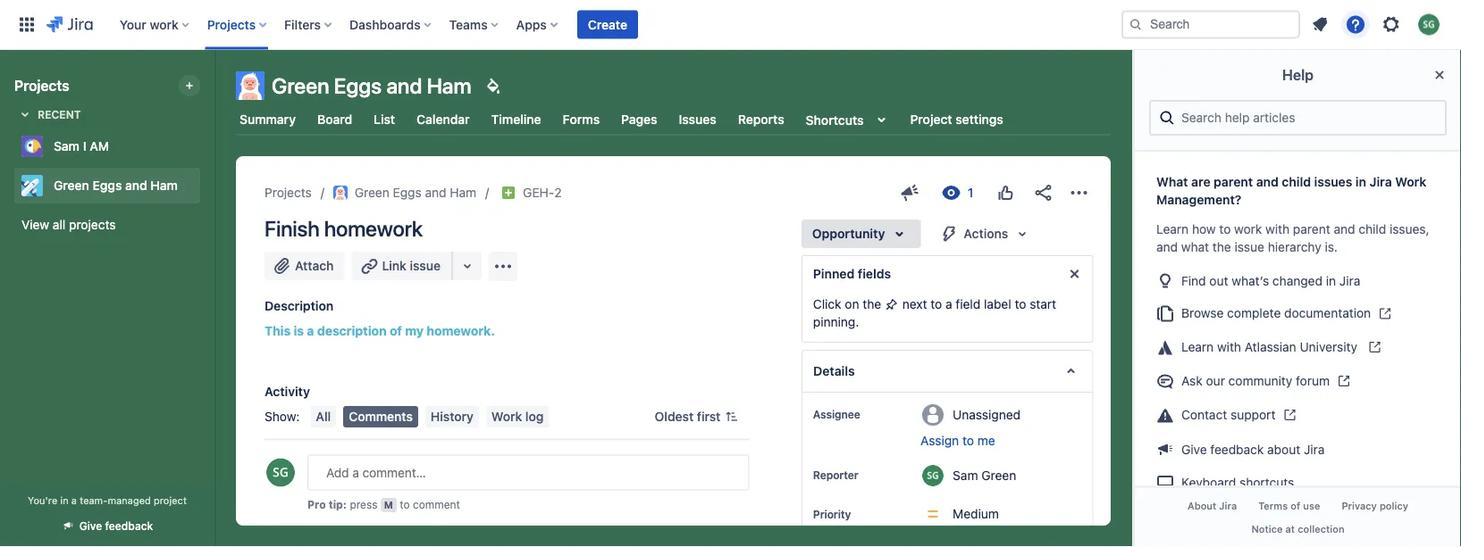 Task type: describe. For each thing, give the bounding box(es) containing it.
parent inside what are parent and child issues in jira work management?
[[1214, 175, 1253, 189]]

issues
[[679, 112, 716, 127]]

management?
[[1156, 193, 1242, 207]]

green up view all projects
[[54, 178, 89, 193]]

show:
[[265, 410, 300, 424]]

menu bar containing all
[[307, 407, 553, 428]]

edit button
[[304, 504, 327, 522]]

terms of use
[[1258, 501, 1320, 513]]

at
[[1285, 524, 1295, 535]]

add app image
[[492, 256, 514, 277]]

forms link
[[559, 104, 603, 136]]

with inside learn with atlassian university link
[[1217, 340, 1241, 355]]

with inside learn how to work with parent and child issues, and what the issue hierarchy is.
[[1266, 222, 1290, 237]]

next
[[902, 297, 927, 312]]

dashboards button
[[344, 10, 438, 39]]

0 horizontal spatial projects
[[14, 77, 69, 94]]

Add a comment… field
[[307, 455, 749, 491]]

green eggs and ham up the list
[[272, 73, 472, 98]]

sam green
[[952, 468, 1016, 483]]

team-
[[80, 495, 108, 507]]

forum
[[1296, 374, 1330, 389]]

log
[[525, 410, 544, 424]]

use
[[1303, 501, 1320, 513]]

create
[[588, 17, 627, 32]]

close image
[[1429, 64, 1450, 86]]

lead image
[[501, 186, 516, 200]]

child inside what are parent and child issues in jira work management?
[[1282, 175, 1311, 189]]

green up pro tip: press m to comment
[[363, 479, 398, 493]]

complete
[[1227, 306, 1281, 321]]

the inside learn how to work with parent and child issues, and what the issue hierarchy is.
[[1213, 240, 1231, 255]]

m
[[384, 500, 393, 512]]

pages link
[[618, 104, 661, 136]]

assign to me
[[920, 434, 995, 449]]

next to a field label to start pinning.
[[813, 297, 1056, 330]]

issues,
[[1390, 222, 1429, 237]]

set background color image
[[482, 75, 504, 97]]

this
[[265, 324, 291, 339]]

first
[[697, 410, 721, 424]]

a for field
[[945, 297, 952, 312]]

medium
[[952, 507, 999, 522]]

delete
[[341, 505, 379, 520]]

your work
[[120, 17, 178, 32]]

what's
[[1232, 273, 1269, 288]]

and left lead icon
[[425, 185, 446, 200]]

green up summary
[[272, 73, 329, 98]]

1 horizontal spatial green eggs and ham link
[[333, 182, 476, 204]]

click on the
[[813, 297, 884, 312]]

comments
[[349, 410, 413, 424]]

ham for green eggs and ham link to the right
[[450, 185, 476, 200]]

support
[[1231, 408, 1276, 423]]

ask our community forum link
[[1149, 365, 1447, 399]]

hierarchy
[[1268, 240, 1321, 255]]

2
[[554, 185, 562, 200]]

share image
[[1032, 182, 1054, 204]]

0 horizontal spatial green eggs and ham link
[[14, 168, 193, 204]]

tab list containing summary
[[225, 104, 1122, 136]]

pro
[[307, 499, 326, 512]]

issues
[[1314, 175, 1352, 189]]

out
[[1209, 273, 1228, 288]]

your work button
[[114, 10, 196, 39]]

shortcuts button
[[802, 104, 896, 136]]

give for give feedback about jira
[[1181, 442, 1207, 457]]

keyboard shortcuts
[[1181, 476, 1294, 490]]

jira right about on the right
[[1304, 442, 1325, 457]]

learn with atlassian university
[[1181, 340, 1361, 355]]

and up the comment
[[433, 479, 454, 493]]

create project image
[[182, 79, 197, 93]]

in inside what are parent and child issues in jira work management?
[[1356, 175, 1366, 189]]

work inside dropdown button
[[150, 17, 178, 32]]

managed
[[108, 495, 151, 507]]

teams
[[449, 17, 488, 32]]

collapse recent projects image
[[14, 104, 36, 125]]

sam for sam i am
[[54, 139, 80, 154]]

banner containing your work
[[0, 0, 1461, 50]]

learn how to work with parent and child issues, and what the issue hierarchy is.
[[1156, 222, 1429, 255]]

reports
[[738, 112, 784, 127]]

actions
[[963, 227, 1008, 241]]

jira inside button
[[1219, 501, 1237, 513]]

list
[[374, 112, 395, 127]]

activity
[[265, 385, 310, 399]]

green eggs and ham image
[[333, 186, 347, 200]]

projects link
[[265, 182, 312, 204]]

fields
[[857, 267, 891, 281]]

to right m
[[400, 499, 410, 512]]

view
[[21, 218, 49, 232]]

what are parent and child issues in jira work management?
[[1156, 175, 1426, 207]]

work inside what are parent and child issues in jira work management?
[[1395, 175, 1426, 189]]

green down assign to me button
[[981, 468, 1016, 483]]

issue inside learn how to work with parent and child issues, and what the issue hierarchy is.
[[1235, 240, 1264, 255]]

finish
[[265, 216, 320, 241]]

dashboards
[[349, 17, 421, 32]]

notice at collection link
[[1241, 518, 1355, 541]]

board
[[317, 112, 352, 127]]

on
[[844, 297, 859, 312]]

work inside learn how to work with parent and child issues, and what the issue hierarchy is.
[[1234, 222, 1262, 237]]

pages
[[621, 112, 657, 127]]

eggs up 'board'
[[334, 73, 382, 98]]

details
[[813, 364, 854, 379]]

geh-2 link
[[523, 182, 562, 204]]

give feedback about jira
[[1181, 442, 1325, 457]]

changed
[[1272, 273, 1323, 288]]

reports link
[[734, 104, 788, 136]]

what
[[1181, 240, 1209, 255]]

ham for the left green eggs and ham link
[[150, 178, 178, 193]]

i
[[83, 139, 86, 154]]

view all projects link
[[14, 209, 200, 241]]

assignee pin to top. only you can see pinned fields. image
[[863, 408, 878, 422]]

jira inside what are parent and child issues in jira work management?
[[1370, 175, 1392, 189]]

profile image of sam green image
[[266, 459, 295, 487]]

how
[[1192, 222, 1216, 237]]

add to starred image
[[195, 136, 216, 157]]

copy link to issue image
[[558, 185, 573, 199]]

oldest
[[655, 410, 694, 424]]

this is a description of my homework.
[[265, 324, 495, 339]]

your profile and settings image
[[1418, 14, 1440, 35]]

about
[[1267, 442, 1300, 457]]

link issue
[[382, 259, 441, 273]]

learn with atlassian university link
[[1149, 331, 1447, 365]]

about jira
[[1188, 501, 1237, 513]]

notice
[[1251, 524, 1283, 535]]

reporter
[[813, 469, 858, 482]]

feedback for give feedback about jira
[[1210, 442, 1264, 457]]

contact
[[1181, 408, 1227, 423]]

documentation
[[1284, 306, 1371, 321]]

go sam!!! green eggs and ham!!!
[[304, 479, 496, 493]]

add to starred image
[[195, 175, 216, 197]]

link
[[382, 259, 407, 273]]

are
[[1191, 175, 1211, 189]]

collection
[[1298, 524, 1345, 535]]

click
[[813, 297, 841, 312]]

work log button
[[486, 407, 549, 428]]



Task type: locate. For each thing, give the bounding box(es) containing it.
give feedback image
[[899, 182, 920, 204]]

1 horizontal spatial feedback
[[1210, 442, 1264, 457]]

me
[[977, 434, 995, 449]]

jira image
[[46, 14, 93, 35], [46, 14, 93, 35]]

notifications image
[[1309, 14, 1331, 35]]

1 vertical spatial work
[[491, 410, 522, 424]]

a left team-
[[71, 495, 77, 507]]

and up the view all projects link
[[125, 178, 147, 193]]

actions image
[[1068, 182, 1089, 204]]

projects up collapse recent projects image
[[14, 77, 69, 94]]

give down team-
[[79, 521, 102, 533]]

ago
[[442, 454, 464, 469]]

ham!!!
[[457, 479, 496, 493]]

0 horizontal spatial a
[[71, 495, 77, 507]]

in right you're
[[60, 495, 69, 507]]

find
[[1181, 273, 1206, 288]]

sam for sam green
[[952, 468, 978, 483]]

tab list
[[225, 104, 1122, 136]]

1 vertical spatial give
[[79, 521, 102, 533]]

1 vertical spatial work
[[1234, 222, 1262, 237]]

jira down keyboard shortcuts
[[1219, 501, 1237, 513]]

2 horizontal spatial in
[[1356, 175, 1366, 189]]

green eggs and ham up the view all projects link
[[54, 178, 178, 193]]

projects for projects link
[[265, 185, 312, 200]]

oldest first button
[[644, 407, 749, 428]]

of left my
[[390, 324, 402, 339]]

work right how
[[1234, 222, 1262, 237]]

0 vertical spatial learn
[[1156, 222, 1189, 237]]

give feedback button
[[51, 512, 164, 541]]

Search help articles field
[[1176, 102, 1438, 134]]

recent
[[38, 108, 81, 121]]

learn up what
[[1156, 222, 1189, 237]]

edit
[[304, 505, 327, 520]]

1 vertical spatial in
[[1326, 273, 1336, 288]]

privacy
[[1342, 501, 1377, 513]]

sam!!!
[[323, 479, 360, 493]]

with up our
[[1217, 340, 1241, 355]]

geh-2
[[523, 185, 562, 200]]

0 vertical spatial work
[[150, 17, 178, 32]]

1 horizontal spatial in
[[1326, 273, 1336, 288]]

summary link
[[236, 104, 299, 136]]

1 horizontal spatial of
[[1291, 501, 1300, 513]]

sam left i
[[54, 139, 80, 154]]

to inside learn how to work with parent and child issues, and what the issue hierarchy is.
[[1219, 222, 1231, 237]]

details element
[[801, 350, 1093, 393]]

jira right issues
[[1370, 175, 1392, 189]]

learn for learn with atlassian university
[[1181, 340, 1214, 355]]

eggs
[[334, 73, 382, 98], [93, 178, 122, 193], [393, 185, 422, 200], [401, 479, 429, 493]]

policy
[[1380, 501, 1408, 513]]

primary element
[[11, 0, 1122, 50]]

0 vertical spatial of
[[390, 324, 402, 339]]

green eggs and ham link
[[14, 168, 193, 204], [333, 182, 476, 204]]

0 horizontal spatial give
[[79, 521, 102, 533]]

browse complete documentation
[[1181, 306, 1371, 321]]

hide message image
[[1063, 264, 1085, 285]]

a for team-
[[71, 495, 77, 507]]

issue inside button
[[410, 259, 441, 273]]

with up 'hierarchy'
[[1266, 222, 1290, 237]]

1 horizontal spatial child
[[1359, 222, 1386, 237]]

assignee
[[813, 408, 860, 421]]

eggs down sam i am link
[[93, 178, 122, 193]]

green eggs and ham link down sam i am link
[[14, 168, 193, 204]]

go
[[304, 479, 320, 493]]

and up learn how to work with parent and child issues, and what the issue hierarchy is. at the top right
[[1256, 175, 1279, 189]]

unassigned
[[952, 408, 1020, 422]]

a inside next to a field label to start pinning.
[[945, 297, 952, 312]]

0 horizontal spatial the
[[862, 297, 881, 312]]

1 vertical spatial a
[[307, 324, 314, 339]]

parent up 'hierarchy'
[[1293, 222, 1330, 237]]

2 vertical spatial in
[[60, 495, 69, 507]]

green eggs and ham up the homework
[[355, 185, 476, 200]]

tip:
[[329, 499, 347, 512]]

attach button
[[265, 252, 344, 281]]

comments button
[[343, 407, 418, 428]]

0 vertical spatial parent
[[1214, 175, 1253, 189]]

6
[[379, 454, 387, 469]]

0 horizontal spatial work
[[150, 17, 178, 32]]

in right issues
[[1356, 175, 1366, 189]]

1 vertical spatial with
[[1217, 340, 1241, 355]]

to
[[1219, 222, 1231, 237], [930, 297, 942, 312], [1014, 297, 1026, 312], [962, 434, 974, 449], [400, 499, 410, 512]]

1 horizontal spatial work
[[1395, 175, 1426, 189]]

link web pages and more image
[[457, 256, 478, 277]]

jira up documentation
[[1339, 273, 1360, 288]]

feedback
[[1210, 442, 1264, 457], [105, 521, 153, 533]]

1 horizontal spatial parent
[[1293, 222, 1330, 237]]

feedback inside give feedback about jira link
[[1210, 442, 1264, 457]]

ask
[[1181, 374, 1203, 389]]

and left what
[[1156, 240, 1178, 255]]

work
[[1395, 175, 1426, 189], [491, 410, 522, 424]]

1 vertical spatial sam
[[952, 468, 978, 483]]

of left use
[[1291, 501, 1300, 513]]

work right your
[[150, 17, 178, 32]]

a right is
[[307, 324, 314, 339]]

summary
[[239, 112, 296, 127]]

green eggs and ham for green eggs and ham link to the right
[[355, 185, 476, 200]]

1 horizontal spatial the
[[1213, 240, 1231, 255]]

0 vertical spatial with
[[1266, 222, 1290, 237]]

1 vertical spatial child
[[1359, 222, 1386, 237]]

all
[[316, 410, 331, 424]]

give
[[1181, 442, 1207, 457], [79, 521, 102, 533]]

work left log
[[491, 410, 522, 424]]

0 horizontal spatial with
[[1217, 340, 1241, 355]]

contact support
[[1181, 408, 1276, 423]]

atlassian
[[1245, 340, 1296, 355]]

priority
[[813, 508, 851, 521]]

and up is.
[[1334, 222, 1355, 237]]

with
[[1266, 222, 1290, 237], [1217, 340, 1241, 355]]

1 vertical spatial of
[[1291, 501, 1300, 513]]

issue up 'what's'
[[1235, 240, 1264, 255]]

about jira button
[[1177, 496, 1248, 518]]

filters
[[284, 17, 321, 32]]

child inside learn how to work with parent and child issues, and what the issue hierarchy is.
[[1359, 222, 1386, 237]]

1 vertical spatial issue
[[410, 259, 441, 273]]

ham up calendar
[[427, 73, 472, 98]]

create button
[[577, 10, 638, 39]]

sam down assign to me
[[952, 468, 978, 483]]

and up the list
[[386, 73, 422, 98]]

feedback up keyboard shortcuts
[[1210, 442, 1264, 457]]

in up documentation
[[1326, 273, 1336, 288]]

and inside what are parent and child issues in jira work management?
[[1256, 175, 1279, 189]]

apps button
[[511, 10, 565, 39]]

projects
[[69, 218, 116, 232]]

learn down browse
[[1181, 340, 1214, 355]]

settings
[[956, 112, 1003, 127]]

green right green eggs and ham icon
[[355, 185, 389, 200]]

parent inside learn how to work with parent and child issues, and what the issue hierarchy is.
[[1293, 222, 1330, 237]]

work up issues,
[[1395, 175, 1426, 189]]

learn
[[1156, 222, 1189, 237], [1181, 340, 1214, 355]]

0 vertical spatial in
[[1356, 175, 1366, 189]]

sidebar navigation image
[[195, 71, 234, 107]]

ham left add to starred icon
[[150, 178, 178, 193]]

attach
[[295, 259, 334, 273]]

1 vertical spatial parent
[[1293, 222, 1330, 237]]

assign to me button
[[920, 433, 1074, 450]]

2 horizontal spatial a
[[945, 297, 952, 312]]

to right how
[[1219, 222, 1231, 237]]

opportunity
[[812, 227, 885, 241]]

seconds
[[390, 454, 439, 469]]

browse
[[1181, 306, 1224, 321]]

about
[[1188, 501, 1216, 513]]

0 horizontal spatial issue
[[410, 259, 441, 273]]

1 vertical spatial the
[[862, 297, 881, 312]]

list link
[[370, 104, 399, 136]]

2 vertical spatial projects
[[265, 185, 312, 200]]

give for give feedback
[[79, 521, 102, 533]]

1 horizontal spatial issue
[[1235, 240, 1264, 255]]

to inside button
[[962, 434, 974, 449]]

newest first image
[[724, 410, 738, 424]]

feedback for give feedback
[[105, 521, 153, 533]]

to left me at the right
[[962, 434, 974, 449]]

2 vertical spatial a
[[71, 495, 77, 507]]

0 vertical spatial give
[[1181, 442, 1207, 457]]

privacy policy
[[1342, 501, 1408, 513]]

6 seconds ago
[[379, 454, 464, 469]]

0 vertical spatial child
[[1282, 175, 1311, 189]]

ham
[[427, 73, 472, 98], [150, 178, 178, 193], [450, 185, 476, 200]]

1 horizontal spatial projects
[[207, 17, 256, 32]]

child left issues
[[1282, 175, 1311, 189]]

0 horizontal spatial feedback
[[105, 521, 153, 533]]

settings image
[[1381, 14, 1402, 35]]

projects up sidebar navigation icon
[[207, 17, 256, 32]]

0 horizontal spatial of
[[390, 324, 402, 339]]

parent right are at top right
[[1214, 175, 1253, 189]]

projects inside popup button
[[207, 17, 256, 32]]

field
[[955, 297, 980, 312]]

comment
[[413, 499, 460, 512]]

to right next
[[930, 297, 942, 312]]

projects up finish
[[265, 185, 312, 200]]

0 horizontal spatial in
[[60, 495, 69, 507]]

feedback inside "give feedback" button
[[105, 521, 153, 533]]

0 vertical spatial issue
[[1235, 240, 1264, 255]]

menu bar
[[307, 407, 553, 428]]

keyboard shortcuts link
[[1149, 466, 1447, 499]]

2 horizontal spatial projects
[[265, 185, 312, 200]]

history
[[431, 410, 474, 424]]

1 vertical spatial projects
[[14, 77, 69, 94]]

green eggs and ham for the left green eggs and ham link
[[54, 178, 178, 193]]

project
[[154, 495, 187, 507]]

search image
[[1129, 17, 1143, 32]]

1 horizontal spatial sam
[[952, 468, 978, 483]]

your
[[120, 17, 146, 32]]

give feedback about jira link
[[1149, 433, 1447, 466]]

1 horizontal spatial with
[[1266, 222, 1290, 237]]

appswitcher icon image
[[16, 14, 38, 35]]

green
[[272, 73, 329, 98], [54, 178, 89, 193], [355, 185, 389, 200], [981, 468, 1016, 483], [363, 479, 398, 493]]

0 vertical spatial the
[[1213, 240, 1231, 255]]

0 horizontal spatial work
[[491, 410, 522, 424]]

the down how
[[1213, 240, 1231, 255]]

forms
[[563, 112, 600, 127]]

sam
[[54, 139, 80, 154], [952, 468, 978, 483]]

learn for learn how to work with parent and child issues, and what the issue hierarchy is.
[[1156, 222, 1189, 237]]

and
[[386, 73, 422, 98], [1256, 175, 1279, 189], [125, 178, 147, 193], [425, 185, 446, 200], [1334, 222, 1355, 237], [1156, 240, 1178, 255], [433, 479, 454, 493]]

1 horizontal spatial a
[[307, 324, 314, 339]]

give inside button
[[79, 521, 102, 533]]

of
[[390, 324, 402, 339], [1291, 501, 1300, 513]]

shortcuts
[[1240, 476, 1294, 490]]

0 horizontal spatial child
[[1282, 175, 1311, 189]]

issue right link
[[410, 259, 441, 273]]

to left start
[[1014, 297, 1026, 312]]

1 vertical spatial learn
[[1181, 340, 1214, 355]]

projects for projects popup button
[[207, 17, 256, 32]]

Search field
[[1122, 10, 1300, 39]]

find out what's changed in jira link
[[1149, 264, 1447, 297]]

0 horizontal spatial parent
[[1214, 175, 1253, 189]]

view all projects
[[21, 218, 116, 232]]

description
[[317, 324, 387, 339]]

project
[[910, 112, 952, 127]]

timeline
[[491, 112, 541, 127]]

0 vertical spatial feedback
[[1210, 442, 1264, 457]]

a for description
[[307, 324, 314, 339]]

ham left lead icon
[[450, 185, 476, 200]]

1 vertical spatial feedback
[[105, 521, 153, 533]]

give down contact
[[1181, 442, 1207, 457]]

parent
[[1214, 175, 1253, 189], [1293, 222, 1330, 237]]

0 vertical spatial work
[[1395, 175, 1426, 189]]

child left issues,
[[1359, 222, 1386, 237]]

you're in a team-managed project
[[28, 495, 187, 507]]

1 horizontal spatial work
[[1234, 222, 1262, 237]]

a left "field"
[[945, 297, 952, 312]]

terms
[[1258, 501, 1288, 513]]

eggs down seconds
[[401, 479, 429, 493]]

vote options: no one has voted for this issue yet. image
[[995, 182, 1016, 204]]

actions button
[[928, 220, 1043, 248]]

0 vertical spatial a
[[945, 297, 952, 312]]

notice at collection
[[1251, 524, 1345, 535]]

shortcuts
[[806, 112, 864, 127]]

feedback down managed
[[105, 521, 153, 533]]

help image
[[1345, 14, 1366, 35]]

timeline link
[[488, 104, 545, 136]]

sam inside sam i am link
[[54, 139, 80, 154]]

the right 'on'
[[862, 297, 881, 312]]

work inside button
[[491, 410, 522, 424]]

green eggs and ham
[[272, 73, 472, 98], [54, 178, 178, 193], [355, 185, 476, 200]]

0 vertical spatial sam
[[54, 139, 80, 154]]

find out what's changed in jira
[[1181, 273, 1360, 288]]

learn inside learn how to work with parent and child issues, and what the issue hierarchy is.
[[1156, 222, 1189, 237]]

press
[[350, 499, 377, 512]]

0 horizontal spatial sam
[[54, 139, 80, 154]]

banner
[[0, 0, 1461, 50]]

1 horizontal spatial give
[[1181, 442, 1207, 457]]

green eggs and ham link up the homework
[[333, 182, 476, 204]]

keyboard
[[1181, 476, 1236, 490]]

all button
[[310, 407, 336, 428]]

0 vertical spatial projects
[[207, 17, 256, 32]]

eggs up the homework
[[393, 185, 422, 200]]



Task type: vqa. For each thing, say whether or not it's contained in the screenshot.
bottommost the to
no



